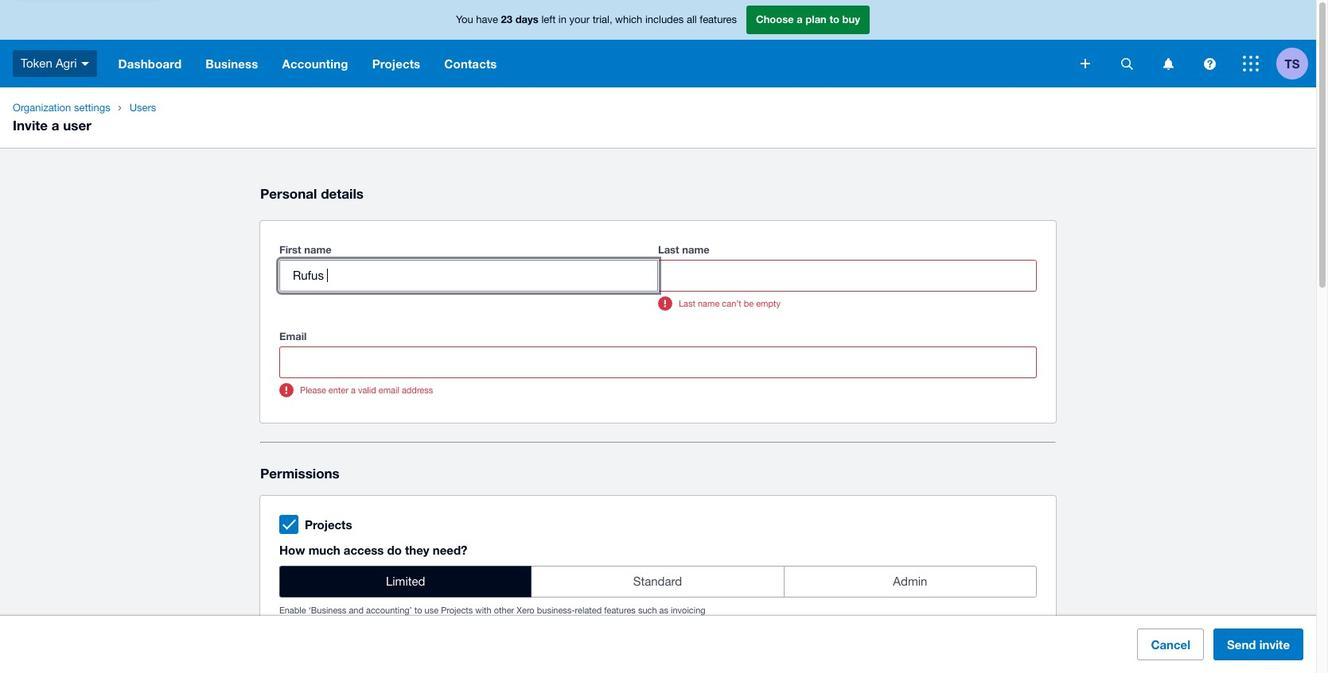 Task type: vqa. For each thing, say whether or not it's contained in the screenshot.
Projects dropdown button
yes



Task type: locate. For each thing, give the bounding box(es) containing it.
svg image
[[1163, 58, 1173, 70], [1204, 58, 1215, 70], [81, 62, 89, 66]]

a left plan
[[797, 13, 803, 26]]

group containing first name
[[279, 240, 1037, 321]]

send invite
[[1227, 638, 1290, 652]]

contacts button
[[432, 40, 509, 88]]

name for last name
[[682, 243, 710, 256]]

1 horizontal spatial a
[[351, 386, 356, 395]]

settings
[[74, 102, 110, 114]]

invoicing
[[671, 606, 706, 616]]

dashboard link
[[106, 40, 194, 88]]

1 vertical spatial a
[[52, 117, 59, 134]]

features right all
[[700, 14, 737, 26]]

invite
[[13, 117, 48, 134]]

1 horizontal spatial to
[[829, 13, 839, 26]]

cancel button
[[1137, 629, 1204, 661]]

name right first
[[304, 243, 332, 256]]

days
[[515, 13, 539, 26]]

first name
[[279, 243, 332, 256]]

as
[[659, 606, 668, 616]]

name up last name can't be empty
[[682, 243, 710, 256]]

business button
[[194, 40, 270, 88]]

projects up the much
[[305, 518, 352, 532]]

1 horizontal spatial svg image
[[1121, 58, 1133, 70]]

option group containing limited
[[279, 567, 1037, 598]]

0 horizontal spatial svg image
[[1081, 59, 1090, 68]]

token
[[21, 56, 52, 70]]

2 vertical spatial projects
[[441, 606, 473, 616]]

1 horizontal spatial projects
[[372, 56, 420, 71]]

token agri
[[21, 56, 77, 70]]

23
[[501, 13, 512, 26]]

trial,
[[593, 14, 612, 26]]

Email email field
[[280, 348, 1036, 378]]

be
[[744, 299, 754, 309]]

to left buy
[[829, 13, 839, 26]]

limited
[[386, 575, 425, 589]]

send
[[1227, 638, 1256, 652]]

a down organization settings link
[[52, 117, 59, 134]]

projects inside dropdown button
[[372, 56, 420, 71]]

option group
[[279, 567, 1037, 598]]

2 horizontal spatial a
[[797, 13, 803, 26]]

0 vertical spatial a
[[797, 13, 803, 26]]

user
[[63, 117, 91, 134]]

in
[[558, 14, 567, 26]]

name left can't
[[698, 299, 720, 309]]

features left such on the bottom left of the page
[[604, 606, 636, 616]]

last
[[658, 243, 679, 256], [679, 299, 695, 309]]

1 vertical spatial last
[[679, 299, 695, 309]]

to
[[829, 13, 839, 26], [414, 606, 422, 616]]

banner
[[0, 0, 1316, 88]]

2 horizontal spatial projects
[[441, 606, 473, 616]]

organization
[[13, 102, 71, 114]]

projects right use at the left of the page
[[441, 606, 473, 616]]

name
[[304, 243, 332, 256], [682, 243, 710, 256], [698, 299, 720, 309]]

includes
[[645, 14, 684, 26]]

a left valid
[[351, 386, 356, 395]]

agri
[[56, 56, 77, 70]]

cancel
[[1151, 638, 1190, 652]]

features
[[700, 14, 737, 26], [604, 606, 636, 616]]

last for last name
[[658, 243, 679, 256]]

last name
[[658, 243, 710, 256]]

0 horizontal spatial features
[[604, 606, 636, 616]]

users
[[129, 102, 156, 114]]

projects
[[372, 56, 420, 71], [305, 518, 352, 532], [441, 606, 473, 616]]

0 vertical spatial last
[[658, 243, 679, 256]]

email
[[279, 330, 307, 343]]

1 horizontal spatial features
[[700, 14, 737, 26]]

projects left contacts popup button
[[372, 56, 420, 71]]

a
[[797, 13, 803, 26], [52, 117, 59, 134], [351, 386, 356, 395]]

ts button
[[1276, 40, 1316, 88]]

you
[[456, 14, 473, 26]]

1 vertical spatial projects
[[305, 518, 352, 532]]

svg image
[[1243, 56, 1259, 72], [1121, 58, 1133, 70], [1081, 59, 1090, 68]]

you have 23 days left in your trial, which includes all features
[[456, 13, 737, 26]]

features inside you have 23 days left in your trial, which includes all features
[[700, 14, 737, 26]]

personal details
[[260, 185, 364, 202]]

0 vertical spatial to
[[829, 13, 839, 26]]

details
[[321, 185, 364, 202]]

how much access do they need?
[[279, 544, 467, 558]]

0 horizontal spatial svg image
[[81, 62, 89, 66]]

access
[[344, 544, 384, 558]]

0 horizontal spatial projects
[[305, 518, 352, 532]]

enter
[[329, 386, 348, 395]]

0 vertical spatial projects
[[372, 56, 420, 71]]

last for last name can't be empty
[[679, 299, 695, 309]]

accounting button
[[270, 40, 360, 88]]

to inside banner
[[829, 13, 839, 26]]

1 vertical spatial to
[[414, 606, 422, 616]]

permissions
[[260, 465, 340, 482]]

group
[[279, 240, 1037, 321]]

invite
[[1259, 638, 1290, 652]]

related
[[575, 606, 602, 616]]

0 vertical spatial features
[[700, 14, 737, 26]]

use
[[425, 606, 439, 616]]

token agri button
[[0, 40, 106, 88]]

to left use at the left of the page
[[414, 606, 422, 616]]

enable 'business and accounting' to use projects with other xero business-related features such as invoicing
[[279, 606, 706, 616]]

0 horizontal spatial a
[[52, 117, 59, 134]]

with
[[475, 606, 492, 616]]

a for invite
[[52, 117, 59, 134]]



Task type: describe. For each thing, give the bounding box(es) containing it.
choose a plan to buy
[[756, 13, 860, 26]]

other
[[494, 606, 514, 616]]

2 horizontal spatial svg image
[[1243, 56, 1259, 72]]

a for choose
[[797, 13, 803, 26]]

standard
[[633, 575, 682, 589]]

name for first name
[[304, 243, 332, 256]]

organization settings link
[[6, 100, 117, 116]]

enable
[[279, 606, 306, 616]]

empty
[[756, 299, 781, 309]]

left
[[541, 14, 556, 26]]

1 vertical spatial features
[[604, 606, 636, 616]]

which
[[615, 14, 642, 26]]

how
[[279, 544, 305, 558]]

plan
[[806, 13, 827, 26]]

buy
[[842, 13, 860, 26]]

1 horizontal spatial svg image
[[1163, 58, 1173, 70]]

svg image inside 'token agri' popup button
[[81, 62, 89, 66]]

dashboard
[[118, 56, 182, 71]]

please enter a valid email address
[[300, 386, 433, 395]]

xero
[[517, 606, 534, 616]]

admin
[[893, 575, 927, 589]]

accounting
[[282, 56, 348, 71]]

business-
[[537, 606, 575, 616]]

send invite button
[[1214, 629, 1303, 661]]

and
[[349, 606, 364, 616]]

choose
[[756, 13, 794, 26]]

Last name field
[[658, 261, 1036, 291]]

such
[[638, 606, 657, 616]]

all
[[687, 14, 697, 26]]

last name can't be empty
[[679, 299, 781, 309]]

need?
[[433, 544, 467, 558]]

users link
[[123, 100, 163, 116]]

they
[[405, 544, 429, 558]]

business
[[206, 56, 258, 71]]

First name field
[[280, 261, 657, 291]]

projects button
[[360, 40, 432, 88]]

personal
[[260, 185, 317, 202]]

2 horizontal spatial svg image
[[1204, 58, 1215, 70]]

ts
[[1285, 56, 1300, 70]]

organization settings
[[13, 102, 110, 114]]

your
[[569, 14, 590, 26]]

please
[[300, 386, 326, 395]]

valid
[[358, 386, 376, 395]]

much
[[308, 544, 340, 558]]

banner containing ts
[[0, 0, 1316, 88]]

name for last name can't be empty
[[698, 299, 720, 309]]

have
[[476, 14, 498, 26]]

email
[[379, 386, 399, 395]]

accounting'
[[366, 606, 412, 616]]

address
[[402, 386, 433, 395]]

do
[[387, 544, 402, 558]]

0 horizontal spatial to
[[414, 606, 422, 616]]

first
[[279, 243, 301, 256]]

contacts
[[444, 56, 497, 71]]

2 vertical spatial a
[[351, 386, 356, 395]]

'business
[[308, 606, 346, 616]]

can't
[[722, 299, 741, 309]]

invite a user
[[13, 117, 91, 134]]



